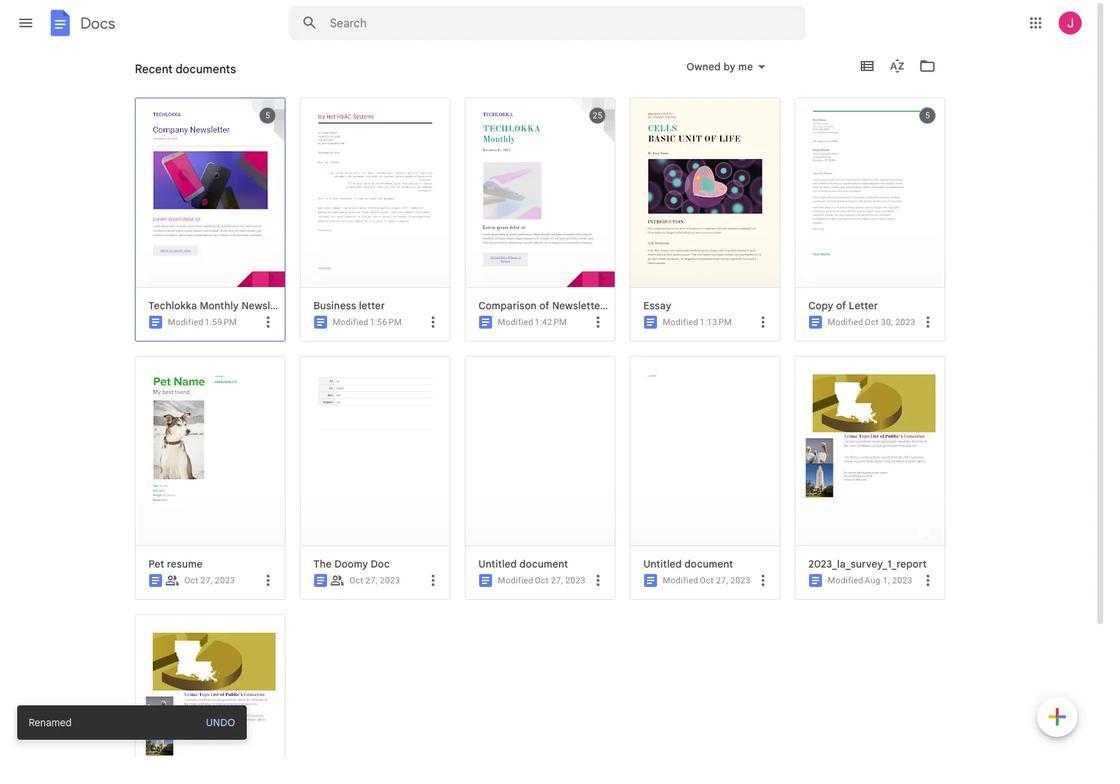 Task type: locate. For each thing, give the bounding box(es) containing it.
2 essay from the left
[[644, 299, 672, 312]]

modified inside 2023_la_survey_1_report option
[[828, 576, 864, 586]]

0 horizontal spatial of
[[540, 299, 550, 312]]

3 27, from the left
[[551, 576, 563, 586]]

modified inside business letter option
[[333, 317, 369, 327]]

untitled document option
[[461, 356, 616, 757], [627, 356, 781, 757]]

modified
[[168, 317, 204, 327], [333, 317, 369, 327], [498, 317, 534, 327], [663, 317, 699, 327], [828, 317, 864, 327], [498, 576, 534, 586], [663, 576, 699, 586], [828, 576, 864, 586]]

of
[[540, 299, 550, 312], [837, 299, 847, 312]]

newsletter for of
[[552, 299, 605, 312]]

0 horizontal spatial untitled document
[[479, 558, 569, 571]]

2 5 from the left
[[926, 111, 930, 121]]

2 newsletter from the left
[[552, 299, 605, 312]]

1 horizontal spatial untitled
[[644, 558, 682, 571]]

0 horizontal spatial 5
[[265, 111, 270, 121]]

1 untitled from the left
[[479, 558, 517, 571]]

document
[[520, 558, 569, 571], [685, 558, 734, 571]]

essay up modified 1:13 pm
[[644, 299, 672, 312]]

modified 1:13 pm
[[663, 317, 732, 327]]

modified for last opened by me 1:56 pm element
[[333, 317, 369, 327]]

25 button
[[589, 107, 606, 124], [589, 107, 606, 124]]

of for copy
[[837, 299, 847, 312]]

untitled document google docs element for 4th last opened by me oct 27, 2023 element
[[644, 558, 774, 571]]

last opened by me aug 1, 2023 element
[[865, 576, 913, 586]]

last opened by me oct 27, 2023 element
[[184, 576, 235, 586], [350, 576, 400, 586], [535, 576, 586, 586], [700, 576, 751, 586]]

5 inside techlokka monthly newsletter option
[[265, 111, 270, 121]]

1 document from the left
[[520, 558, 569, 571]]

1 last opened by me oct 27, 2023 element from the left
[[184, 576, 235, 586]]

recent
[[135, 62, 173, 77], [135, 68, 168, 81]]

2 27, from the left
[[366, 576, 378, 586]]

newsletter
[[242, 299, 294, 312], [552, 299, 605, 312]]

last opened by me 1:42 pm element
[[535, 317, 567, 327]]

2 modified oct 27, 2023 from the left
[[663, 576, 751, 586]]

newsletter inside option
[[242, 299, 294, 312]]

oct 27, 2023 down the doomy doc google docs "element"
[[350, 576, 400, 586]]

None search field
[[289, 6, 806, 40]]

techlokka monthly newsletter option
[[131, 0, 314, 757]]

5 inside the copy of letter option
[[926, 111, 930, 121]]

comparison of newsletter & essay google docs element
[[479, 299, 645, 312]]

1 newsletter from the left
[[242, 299, 294, 312]]

2 last opened by me oct 27, 2023 element from the left
[[350, 576, 400, 586]]

techlokka monthly newsletter
[[149, 299, 294, 312]]

copy
[[809, 299, 834, 312]]

modified 1:42 pm
[[498, 317, 567, 327]]

1 horizontal spatial untitled document option
[[627, 356, 781, 757]]

the
[[314, 558, 332, 571]]

oct 27, 2023
[[184, 576, 235, 586], [350, 576, 400, 586]]

untitled document google docs element
[[479, 558, 609, 571], [644, 558, 774, 571]]

1 of from the left
[[540, 299, 550, 312]]

1 essay from the left
[[617, 299, 645, 312]]

Search bar text field
[[330, 17, 770, 31]]

1 horizontal spatial oct 27, 2023
[[350, 576, 400, 586]]

essay right &
[[617, 299, 645, 312]]

me
[[739, 60, 754, 73]]

recent inside heading
[[135, 62, 173, 77]]

of inside option
[[837, 299, 847, 312]]

5
[[265, 111, 270, 121], [926, 111, 930, 121]]

essay inside option
[[644, 299, 672, 312]]

1 horizontal spatial of
[[837, 299, 847, 312]]

newsletter up 1:42 pm
[[552, 299, 605, 312]]

27,
[[201, 576, 213, 586], [366, 576, 378, 586], [551, 576, 563, 586], [716, 576, 728, 586]]

oct
[[865, 317, 879, 327], [184, 576, 198, 586], [350, 576, 363, 586], [535, 576, 549, 586], [700, 576, 714, 586]]

comparison of newsletter & essay option
[[461, 98, 645, 757]]

untitled for 3rd last opened by me oct 27, 2023 element from the left
[[479, 558, 517, 571]]

modified oct 27, 2023
[[498, 576, 586, 586], [663, 576, 751, 586]]

1 recent from the top
[[135, 62, 173, 77]]

2023 inside 2023_la_survey_1_report option
[[893, 576, 913, 586]]

1 horizontal spatial document
[[685, 558, 734, 571]]

of inside "option"
[[540, 299, 550, 312]]

2 untitled document google docs element from the left
[[644, 558, 774, 571]]

last opened by me 1:56 pm element
[[370, 317, 402, 327]]

oct 27, 2023 down pet resume google docs element
[[184, 576, 235, 586]]

1 untitled document google docs element from the left
[[479, 558, 609, 571]]

the doomy doc option
[[296, 356, 451, 757]]

modified inside techlokka monthly newsletter option
[[168, 317, 204, 327]]

the doomy doc
[[314, 558, 390, 571]]

1 horizontal spatial modified oct 27, 2023
[[663, 576, 751, 586]]

2 oct 27, 2023 from the left
[[350, 576, 400, 586]]

modified for last opened by me aug 1, 2023 element
[[828, 576, 864, 586]]

section
[[17, 705, 247, 740]]

1 horizontal spatial untitled document
[[644, 558, 734, 571]]

newsletter right monthly
[[242, 299, 294, 312]]

5 for letter
[[926, 111, 930, 121]]

2 of from the left
[[837, 299, 847, 312]]

0 horizontal spatial untitled document option
[[461, 356, 616, 757]]

oct 27, 2023 inside the doomy doc option
[[350, 576, 400, 586]]

modified inside the copy of letter option
[[828, 317, 864, 327]]

newsletter inside "option"
[[552, 299, 605, 312]]

owned
[[687, 60, 721, 73]]

0 horizontal spatial untitled document google docs element
[[479, 558, 609, 571]]

letter
[[359, 299, 385, 312]]

0 horizontal spatial newsletter
[[242, 299, 294, 312]]

1 horizontal spatial newsletter
[[552, 299, 605, 312]]

recent documents
[[135, 62, 236, 77], [135, 68, 224, 81]]

copy of letter
[[809, 299, 879, 312]]

1 27, from the left
[[201, 576, 213, 586]]

document for 4th last opened by me oct 27, 2023 element
[[685, 558, 734, 571]]

2 document from the left
[[685, 558, 734, 571]]

1:56 pm
[[370, 317, 402, 327]]

doomy
[[335, 558, 368, 571]]

letter
[[849, 299, 879, 312]]

copy of letter google docs element
[[809, 299, 939, 312]]

1 oct 27, 2023 from the left
[[184, 576, 235, 586]]

modified for 'last opened by me 1:13 pm' element
[[663, 317, 699, 327]]

pet resume google docs element
[[149, 558, 279, 571]]

untitled document
[[479, 558, 569, 571], [644, 558, 734, 571]]

1 horizontal spatial untitled document google docs element
[[644, 558, 774, 571]]

search image
[[296, 9, 324, 37]]

2023_la_survey_1_report option
[[792, 356, 946, 757]]

30,
[[881, 317, 893, 327]]

owned by me
[[687, 60, 754, 73]]

4 last opened by me oct 27, 2023 element from the left
[[700, 576, 751, 586]]

&
[[607, 299, 615, 312]]

doc
[[371, 558, 390, 571]]

27, inside the doomy doc option
[[366, 576, 378, 586]]

renamed
[[29, 716, 72, 729]]

essay inside "option"
[[617, 299, 645, 312]]

0 horizontal spatial modified oct 27, 2023
[[498, 576, 586, 586]]

0 horizontal spatial oct 27, 2023
[[184, 576, 235, 586]]

documents
[[176, 62, 236, 77], [171, 68, 224, 81]]

essay
[[617, 299, 645, 312], [644, 299, 672, 312]]

of up 1:42 pm
[[540, 299, 550, 312]]

1 horizontal spatial 5
[[926, 111, 930, 121]]

recent documents list box
[[131, 0, 975, 757]]

0 horizontal spatial document
[[520, 558, 569, 571]]

3 last opened by me oct 27, 2023 element from the left
[[535, 576, 586, 586]]

5 button
[[259, 107, 276, 124], [259, 107, 276, 124], [919, 107, 937, 124], [919, 107, 937, 124]]

modified inside essay option
[[663, 317, 699, 327]]

aug
[[865, 576, 881, 586]]

of right copy
[[837, 299, 847, 312]]

2023
[[896, 317, 916, 327], [215, 576, 235, 586], [380, 576, 400, 586], [566, 576, 586, 586], [731, 576, 751, 586], [893, 576, 913, 586]]

untitled
[[479, 558, 517, 571], [644, 558, 682, 571]]

documents inside 'recent documents' heading
[[176, 62, 236, 77]]

1 untitled document from the left
[[479, 558, 569, 571]]

27, inside pet resume option
[[201, 576, 213, 586]]

modified inside comparison of newsletter & essay "option"
[[498, 317, 534, 327]]

25
[[593, 111, 603, 121]]

0 horizontal spatial untitled
[[479, 558, 517, 571]]

the doomy doc google docs element
[[314, 558, 444, 571]]

1 5 from the left
[[265, 111, 270, 121]]

2 untitled from the left
[[644, 558, 682, 571]]

2 recent from the top
[[135, 68, 168, 81]]

business
[[314, 299, 356, 312]]

oct 27, 2023 inside pet resume option
[[184, 576, 235, 586]]

modified for 4th last opened by me oct 27, 2023 element
[[663, 576, 699, 586]]



Task type: vqa. For each thing, say whether or not it's contained in the screenshot.
1st heading's Required question element
no



Task type: describe. For each thing, give the bounding box(es) containing it.
modified aug 1, 2023
[[828, 576, 913, 586]]

2 untitled document from the left
[[644, 558, 734, 571]]

1,
[[883, 576, 890, 586]]

modified for last opened by me 1:59 pm element
[[168, 317, 204, 327]]

pet resume option
[[131, 356, 286, 757]]

4 27, from the left
[[716, 576, 728, 586]]

2 untitled document option from the left
[[627, 356, 781, 757]]

untitled for 4th last opened by me oct 27, 2023 element
[[644, 558, 682, 571]]

owned by me button
[[677, 58, 775, 75]]

modified for last opened by me oct 30, 2023 element
[[828, 317, 864, 327]]

last opened by me 1:13 pm element
[[700, 317, 732, 327]]

comparison
[[479, 299, 537, 312]]

undo button
[[199, 716, 235, 730]]

1:13 pm
[[700, 317, 732, 327]]

1 recent documents from the top
[[135, 62, 236, 77]]

newsletter for monthly
[[242, 299, 294, 312]]

last opened by me 1:59 pm element
[[205, 317, 237, 327]]

by
[[724, 60, 736, 73]]

section containing renamed
[[17, 705, 247, 740]]

untitled document google docs element for 3rd last opened by me oct 27, 2023 element from the left
[[479, 558, 609, 571]]

last opened by me oct 27, 2023 element inside the doomy doc option
[[350, 576, 400, 586]]

docs
[[80, 13, 115, 33]]

oct 27, 2023 for resume
[[184, 576, 235, 586]]

1 untitled document option from the left
[[461, 356, 616, 757]]

oct 27, 2023 for doomy
[[350, 576, 400, 586]]

pet
[[149, 558, 164, 571]]

resume
[[167, 558, 203, 571]]

business letter
[[314, 299, 385, 312]]

modified for 3rd last opened by me oct 27, 2023 element from the left
[[498, 576, 534, 586]]

copy of letter option
[[792, 0, 975, 757]]

last opened by me oct 30, 2023 element
[[865, 317, 916, 327]]

modified oct 30, 2023
[[828, 317, 916, 327]]

main menu image
[[17, 14, 34, 32]]

monthly
[[200, 299, 239, 312]]

business letter option
[[296, 0, 479, 757]]

modified 1:59 pm
[[168, 317, 237, 327]]

5 for newsletter
[[265, 111, 270, 121]]

techlokka monthly newsletter google docs element
[[149, 299, 294, 312]]

oct inside pet resume option
[[184, 576, 198, 586]]

oct inside the doomy doc option
[[350, 576, 363, 586]]

1:59 pm
[[205, 317, 237, 327]]

of for comparison
[[540, 299, 550, 312]]

2 recent documents from the top
[[135, 68, 224, 81]]

2023 inside the doomy doc option
[[380, 576, 400, 586]]

document for 3rd last opened by me oct 27, 2023 element from the left
[[520, 558, 569, 571]]

techlokka
[[149, 299, 197, 312]]

modified 1:56 pm
[[333, 317, 402, 327]]

1:42 pm
[[535, 317, 567, 327]]

docs link
[[46, 9, 115, 40]]

undo
[[206, 716, 235, 729]]

2023 inside pet resume option
[[215, 576, 235, 586]]

1 modified oct 27, 2023 from the left
[[498, 576, 586, 586]]

business letter google docs element
[[314, 299, 444, 312]]

modified for last opened by me 1:42 pm element
[[498, 317, 534, 327]]

2023_la_survey_1_report
[[809, 558, 927, 571]]

create new document image
[[1038, 697, 1078, 740]]

essay google docs element
[[644, 299, 774, 312]]

oct inside the copy of letter option
[[865, 317, 879, 327]]

comparison of newsletter & essay
[[479, 299, 645, 312]]

2023 inside the copy of letter option
[[896, 317, 916, 327]]

2023_la_survey_1_report google docs element
[[809, 558, 939, 571]]

essay option
[[627, 0, 810, 757]]

recent documents heading
[[135, 46, 236, 92]]

pet resume
[[149, 558, 203, 571]]



